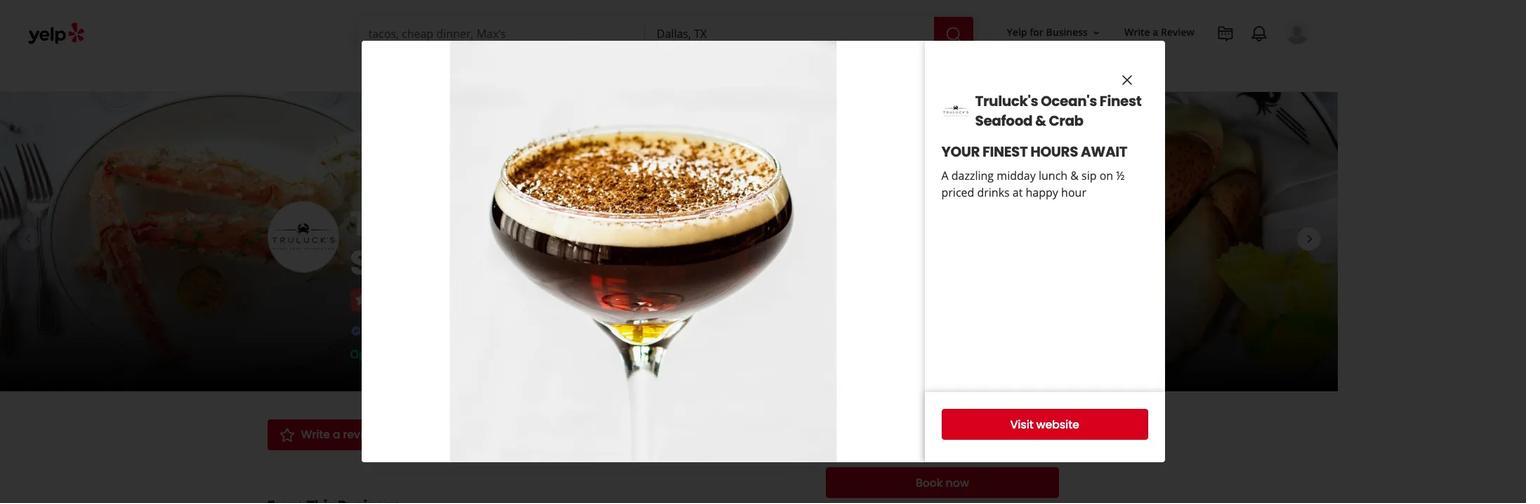 Task type: locate. For each thing, give the bounding box(es) containing it.
& up hours
[[1036, 111, 1047, 131]]

0 vertical spatial truluck's ocean's finest seafood & crab
[[976, 91, 1142, 131]]

write left review on the right top of the page
[[1125, 26, 1151, 39]]

for
[[1030, 26, 1044, 39]]

None search field
[[357, 17, 976, 51]]

, up hours updated 2 months ago
[[593, 323, 596, 339]]

months
[[606, 346, 647, 362]]

1 horizontal spatial write
[[1125, 26, 1151, 39]]

(911
[[501, 292, 524, 308]]

on
[[1100, 168, 1114, 183]]

drinks
[[978, 185, 1010, 200]]

0 horizontal spatial a
[[333, 426, 340, 443]]

write
[[1125, 26, 1151, 39], [301, 426, 330, 443]]

(911 reviews) link
[[501, 292, 572, 308]]

photo
[[456, 426, 489, 443]]

truluck's ocean's finest seafood & crab up reviews)
[[350, 200, 759, 287]]

pm
[[470, 346, 487, 362]]

seafood inside "dialog"
[[976, 111, 1033, 131]]

truluck's ocean's finest seafood & crab inside "dialog"
[[976, 91, 1142, 131]]

yelp for business
[[1007, 26, 1088, 39]]

0 vertical spatial crab
[[1049, 111, 1084, 131]]

24 star v2 image
[[279, 426, 295, 443]]

a left review on the right top of the page
[[1153, 26, 1159, 39]]

write inside user actions element
[[1125, 26, 1151, 39]]

write a review
[[301, 426, 379, 443]]

make
[[860, 438, 891, 454]]

book
[[916, 475, 943, 491]]

previous image
[[20, 230, 37, 247]]

1 vertical spatial finest
[[656, 200, 759, 247]]

open 11:30 am - 9:00 pm
[[350, 346, 487, 362]]

1 vertical spatial a
[[333, 426, 340, 443]]

24 save outline v2 image
[[602, 426, 619, 443]]

reviews)
[[527, 292, 572, 308]]

visit website
[[1011, 416, 1080, 432]]

yelp
[[1007, 26, 1028, 39]]

seafood up finest
[[976, 111, 1033, 131]]

spaces
[[689, 323, 727, 339]]

make every occasion remarkable
[[860, 438, 1052, 454]]

0 horizontal spatial ,
[[542, 323, 545, 339]]

2
[[596, 346, 603, 362]]

-
[[438, 346, 441, 362]]

book now link
[[826, 467, 1059, 498]]

yelp for business button
[[1002, 20, 1108, 45]]

save button
[[590, 419, 664, 450]]

0 vertical spatial truluck's
[[976, 91, 1039, 111]]

1 horizontal spatial seafood
[[548, 323, 593, 339]]

crab up hours
[[1049, 111, 1084, 131]]

1 horizontal spatial ,
[[593, 323, 596, 339]]

write a review link
[[1119, 20, 1201, 45]]

1 horizontal spatial truluck's ocean's finest seafood & crab
[[976, 91, 1142, 131]]

0 vertical spatial write
[[1125, 26, 1151, 39]]

book now
[[916, 475, 969, 491]]

hours updated 2 months ago
[[512, 346, 670, 362]]

0 horizontal spatial write
[[301, 426, 330, 443]]

seafood up 4.2 star rating image in the left of the page
[[350, 240, 491, 287]]

1 horizontal spatial finest
[[1100, 91, 1142, 111]]

, left seafood link
[[542, 323, 545, 339]]

& left the sip
[[1071, 168, 1079, 183]]

1 vertical spatial truluck's
[[350, 200, 505, 247]]

am
[[417, 346, 435, 362]]

venues & event spaces link
[[599, 323, 727, 339]]

photo of truluck's ocean's finest seafood & crab - dallas, tx, us. florida stone crab claws image
[[898, 92, 1347, 391]]

1 horizontal spatial ocean's
[[1041, 91, 1097, 111]]

seafood up the updated
[[548, 323, 593, 339]]

0 vertical spatial finest
[[1100, 91, 1142, 111]]

close image
[[1119, 72, 1136, 88]]

website
[[1037, 416, 1080, 432]]

finest
[[1100, 91, 1142, 111], [656, 200, 759, 247]]

truluck's ocean's finest seafood & crab up hours
[[976, 91, 1142, 131]]

hours
[[701, 348, 725, 360]]

ago
[[650, 346, 670, 362]]

write right 24 star v2 'image'
[[301, 426, 330, 443]]

9:00
[[444, 346, 467, 362]]

0 vertical spatial a
[[1153, 26, 1159, 39]]

photo of truluck's ocean's finest seafood & crab - dallas, tx, us. florida stone crab claws image
[[449, 92, 898, 391]]

home services link
[[452, 51, 562, 91]]

projects image
[[1218, 25, 1234, 42]]

crab
[[1049, 111, 1084, 131], [531, 240, 616, 287]]

lunch
[[1039, 168, 1068, 183]]

1 vertical spatial seafood
[[350, 240, 491, 287]]

notifications image
[[1251, 25, 1268, 42]]

ocean's
[[1041, 91, 1097, 111], [512, 200, 650, 247]]

seafood link
[[548, 323, 593, 339]]

now
[[946, 475, 969, 491]]

0 vertical spatial seafood
[[976, 111, 1033, 131]]

write for write a review
[[301, 426, 330, 443]]

,
[[542, 323, 545, 339], [593, 323, 596, 339]]

next image
[[1302, 230, 1319, 247]]

business categories element
[[355, 51, 1310, 91]]

16 chevron down v2 image
[[1091, 27, 1102, 38]]

home
[[464, 62, 491, 76]]

1 vertical spatial truluck's ocean's finest seafood & crab
[[350, 200, 759, 287]]

dialog
[[0, 0, 1527, 503]]

add photo link
[[396, 419, 501, 450]]

1 horizontal spatial crab
[[1049, 111, 1084, 131]]

4.2
[[482, 292, 498, 308]]

1 vertical spatial ocean's
[[512, 200, 650, 247]]

review
[[1161, 26, 1195, 39]]

1 vertical spatial write
[[301, 426, 330, 443]]

a
[[1153, 26, 1159, 39], [333, 426, 340, 443]]

&
[[1036, 111, 1047, 131], [1071, 168, 1079, 183], [498, 240, 524, 287], [643, 323, 652, 339]]

steakhouses
[[471, 323, 542, 339]]

a left review
[[333, 426, 340, 443]]

add photo
[[430, 426, 489, 443]]

1 horizontal spatial a
[[1153, 26, 1159, 39]]

a for review
[[333, 426, 340, 443]]

at
[[1013, 185, 1023, 200]]

seafood
[[976, 111, 1033, 131], [350, 240, 491, 287], [548, 323, 593, 339]]

save
[[625, 426, 652, 443]]

truluck's
[[976, 91, 1039, 111], [350, 200, 505, 247]]

0 vertical spatial ocean's
[[1041, 91, 1097, 111]]

1 vertical spatial crab
[[531, 240, 616, 287]]

your finest hours await - a dazzling midday lunch & sip on ½ priced drinks at happy hour image
[[361, 40, 925, 463]]

crab up reviews)
[[531, 240, 616, 287]]

truluck's ocean's finest seafood & crab
[[976, 91, 1142, 131], [350, 200, 759, 287]]

finest inside "dialog"
[[1100, 91, 1142, 111]]

2 horizontal spatial seafood
[[976, 111, 1033, 131]]



Task type: describe. For each thing, give the bounding box(es) containing it.
every
[[894, 438, 925, 454]]

share button
[[506, 419, 585, 450]]

dialog containing truluck's ocean's finest seafood & crab
[[0, 0, 1527, 503]]

24 share v2 image
[[518, 426, 535, 443]]

dazzling
[[952, 168, 994, 183]]

ocean's inside "dialog"
[[1041, 91, 1097, 111]]

visit
[[1011, 416, 1034, 432]]

1 , from the left
[[542, 323, 545, 339]]

hour
[[1062, 185, 1087, 200]]

0 horizontal spatial crab
[[531, 240, 616, 287]]

write a review link
[[267, 419, 390, 450]]

venues
[[599, 323, 640, 339]]

review
[[343, 426, 379, 443]]

home services
[[464, 62, 531, 76]]

hours
[[512, 346, 545, 362]]

updated
[[548, 346, 593, 362]]

event
[[654, 323, 686, 339]]

4.2 (911 reviews)
[[482, 292, 572, 308]]

your finest hours await a dazzling midday lunch & sip on ½ priced drinks at happy hour
[[942, 142, 1128, 200]]

business
[[1047, 26, 1088, 39]]

visit website link
[[942, 409, 1148, 440]]

steakhouses link
[[471, 323, 542, 339]]

0 horizontal spatial truluck's
[[350, 200, 505, 247]]

½
[[1117, 168, 1125, 183]]

a
[[942, 168, 949, 183]]

16 claim filled v2 image
[[350, 325, 361, 337]]

0 horizontal spatial finest
[[656, 200, 759, 247]]

see hours link
[[678, 346, 731, 363]]

write for write a review
[[1125, 26, 1151, 39]]

search image
[[945, 26, 962, 43]]

steakhouses , seafood , venues & event spaces
[[471, 323, 727, 339]]

hours
[[1031, 142, 1079, 162]]

see
[[685, 348, 699, 360]]

photo of truluck's ocean's finest seafood & crab - dallas, tx, us. prime king crab image
[[0, 92, 449, 391]]

your
[[942, 142, 980, 162]]

11:30
[[385, 346, 414, 362]]

happy
[[1026, 185, 1059, 200]]

see hours
[[685, 348, 725, 360]]

open
[[350, 346, 380, 362]]

share
[[541, 426, 573, 443]]

await
[[1081, 142, 1128, 162]]

finest
[[983, 142, 1028, 162]]

2 vertical spatial seafood
[[548, 323, 593, 339]]

business logo for truluck's ocean's finest seafood & crab image
[[942, 97, 970, 125]]

& left "event"
[[643, 323, 652, 339]]

0 horizontal spatial truluck's ocean's finest seafood & crab
[[350, 200, 759, 287]]

services
[[494, 62, 531, 76]]

write a review
[[1125, 26, 1195, 39]]

crab inside "dialog"
[[1049, 111, 1084, 131]]

0 horizontal spatial ocean's
[[512, 200, 650, 247]]

midday
[[997, 168, 1036, 183]]

user actions element
[[996, 18, 1330, 104]]

4.2 star rating image
[[350, 289, 474, 311]]

remarkable
[[983, 438, 1052, 454]]

add
[[430, 426, 453, 443]]

occasion
[[927, 438, 980, 454]]

0 horizontal spatial seafood
[[350, 240, 491, 287]]

priced
[[942, 185, 975, 200]]

sip
[[1082, 168, 1097, 183]]

$$$$
[[427, 323, 453, 339]]

1 horizontal spatial truluck's
[[976, 91, 1039, 111]]

& inside your finest hours await a dazzling midday lunch & sip on ½ priced drinks at happy hour
[[1071, 168, 1079, 183]]

2 , from the left
[[593, 323, 596, 339]]

a for review
[[1153, 26, 1159, 39]]

& up (911
[[498, 240, 524, 287]]



Task type: vqa. For each thing, say whether or not it's contained in the screenshot.
hot
no



